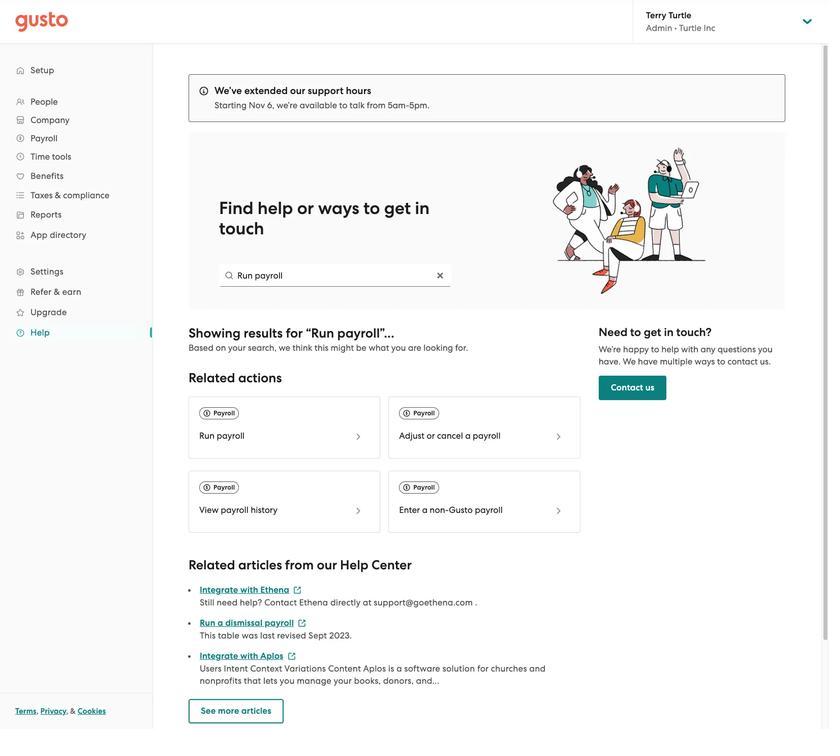 Task type: vqa. For each thing, say whether or not it's contained in the screenshot.
actions in the bottom left of the page
yes



Task type: describe. For each thing, give the bounding box(es) containing it.
help inside need to get in touch? we're happy to help with any questions you have. we have multiple ways to contact us.
[[662, 344, 680, 355]]

5pm
[[410, 100, 428, 110]]

us.
[[761, 357, 772, 367]]

time
[[31, 152, 50, 162]]

list containing people
[[0, 93, 152, 343]]

payroll for enter a non-gusto payroll
[[414, 484, 435, 492]]

from inside the we've extended our support hours alert
[[367, 100, 386, 110]]

users
[[200, 664, 222, 674]]

admin
[[647, 23, 673, 33]]

help?
[[240, 598, 262, 608]]

cancel
[[437, 431, 463, 441]]

see
[[201, 706, 216, 717]]

app directory link
[[10, 226, 142, 244]]

adjust or cancel a payroll
[[400, 431, 501, 441]]

a inside users intent context variations content aplos  is a software solution for churches and nonprofits that lets you manage your books, donors, and...
[[397, 664, 402, 674]]

directory
[[50, 230, 86, 240]]

opens in a new tab image
[[288, 653, 296, 661]]

enter
[[400, 505, 420, 515]]

. inside the we've extended our support hours alert
[[428, 100, 430, 110]]

list containing integrate with ethena
[[189, 584, 581, 687]]

privacy
[[40, 707, 66, 716]]

get inside need to get in touch? we're happy to help with any questions you have. we have multiple ways to contact us.
[[644, 326, 662, 339]]

a up table
[[218, 618, 223, 629]]

your inside users intent context variations content aplos  is a software solution for churches and nonprofits that lets you manage your books, donors, and...
[[334, 676, 352, 686]]

help inside list
[[31, 328, 50, 338]]

results
[[244, 326, 283, 341]]

payroll button
[[10, 129, 142, 148]]

& for compliance
[[55, 190, 61, 200]]

help inside the find help or ways to get in touch
[[258, 198, 293, 219]]

nov
[[249, 100, 265, 110]]

aplos inside users intent context variations content aplos  is a software solution for churches and nonprofits that lets you manage your books, donors, and...
[[364, 664, 386, 674]]

starting nov 6, we're available to talk from 5am - 5pm .
[[215, 100, 430, 110]]

a left non-
[[422, 505, 428, 515]]

ways inside the find help or ways to get in touch
[[318, 198, 360, 219]]

reports
[[31, 210, 62, 220]]

find help or ways to get in touch
[[219, 198, 430, 239]]

or inside the find help or ways to get in touch
[[297, 198, 314, 219]]

1 horizontal spatial .
[[475, 598, 478, 608]]

you inside need to get in touch? we're happy to help with any questions you have. we have multiple ways to contact us.
[[759, 344, 773, 355]]

last
[[260, 631, 275, 641]]

in inside need to get in touch? we're happy to help with any questions you have. we have multiple ways to contact us.
[[665, 326, 674, 339]]

view payroll history
[[199, 505, 278, 515]]

nonprofits
[[200, 676, 242, 686]]

•
[[675, 23, 677, 33]]

for inside "showing results for " run payroll "... based on your search, we think this might be what you are looking for."
[[286, 326, 303, 341]]

this
[[200, 631, 216, 641]]

1 vertical spatial articles
[[241, 706, 272, 717]]

earn
[[62, 287, 81, 297]]

need
[[599, 326, 628, 339]]

integrate with ethena
[[200, 585, 290, 596]]

1 horizontal spatial or
[[427, 431, 435, 441]]

taxes & compliance button
[[10, 186, 142, 205]]

tools
[[52, 152, 71, 162]]

and
[[530, 664, 546, 674]]

get inside the find help or ways to get in touch
[[384, 198, 411, 219]]

users intent context variations content aplos  is a software solution for churches and nonprofits that lets you manage your books, donors, and...
[[200, 664, 546, 686]]

need
[[217, 598, 238, 608]]

inc
[[704, 23, 716, 33]]

non-
[[430, 505, 449, 515]]

might
[[331, 343, 354, 353]]

that
[[244, 676, 261, 686]]

app directory
[[31, 230, 86, 240]]

enter a non-gusto payroll
[[400, 505, 503, 515]]

related for related actions
[[189, 370, 235, 386]]

privacy link
[[40, 707, 66, 716]]

and...
[[416, 676, 440, 686]]

benefits link
[[10, 167, 142, 185]]

support
[[308, 85, 344, 97]]

showing results for " run payroll "... based on your search, we think this might be what you are looking for.
[[189, 326, 468, 353]]

context
[[250, 664, 282, 674]]

we
[[623, 357, 636, 367]]

payroll for run payroll
[[214, 410, 235, 417]]

refer
[[31, 287, 52, 297]]

6,
[[267, 100, 275, 110]]

at
[[363, 598, 372, 608]]

run a dismissal payroll link
[[200, 618, 306, 629]]

revised
[[277, 631, 306, 641]]

run payroll
[[199, 431, 245, 441]]

payroll inside "showing results for " run payroll "... based on your search, we think this might be what you are looking for."
[[338, 326, 380, 341]]

this table was last revised sept 2023.
[[200, 631, 354, 641]]

payroll for view payroll history
[[214, 484, 235, 492]]

donors,
[[383, 676, 414, 686]]

terry
[[647, 10, 667, 21]]

for inside users intent context variations content aplos  is a software solution for churches and nonprofits that lets you manage your books, donors, and...
[[478, 664, 489, 674]]

support@goethena.com
[[374, 598, 473, 608]]

see more articles link
[[189, 700, 284, 724]]

5am
[[388, 100, 406, 110]]

software
[[405, 664, 441, 674]]

a right cancel
[[466, 431, 471, 441]]

showing
[[189, 326, 241, 341]]

happy
[[624, 344, 649, 355]]

touch?
[[677, 326, 712, 339]]

time tools
[[31, 152, 71, 162]]

time tools button
[[10, 148, 142, 166]]

more
[[218, 706, 239, 717]]

be
[[356, 343, 367, 353]]

run for run payroll
[[199, 431, 215, 441]]

starting
[[215, 100, 247, 110]]

lets
[[264, 676, 278, 686]]

in inside the find help or ways to get in touch
[[415, 198, 430, 219]]

opens in a new tab image for run a dismissal payroll
[[298, 620, 306, 628]]

0 vertical spatial articles
[[238, 558, 282, 573]]

& for earn
[[54, 287, 60, 297]]

integrate for integrate with ethena
[[200, 585, 238, 596]]



Task type: locate. For each thing, give the bounding box(es) containing it.
you left are
[[392, 343, 406, 353]]

integrate up users at the left bottom
[[200, 651, 238, 662]]

to inside the find help or ways to get in touch
[[364, 198, 380, 219]]

1 horizontal spatial ways
[[695, 357, 716, 367]]

contact
[[611, 383, 644, 393], [265, 598, 297, 608]]

0 horizontal spatial ,
[[36, 707, 39, 716]]

related for related articles from our help center
[[189, 558, 235, 573]]

0 horizontal spatial in
[[415, 198, 430, 219]]

payroll up time
[[31, 133, 58, 143]]

articles up integrate with ethena link on the bottom
[[238, 558, 282, 573]]

0 horizontal spatial from
[[285, 558, 314, 573]]

contact right help? on the bottom left of page
[[265, 598, 297, 608]]

contact inside button
[[611, 383, 644, 393]]

0 vertical spatial list
[[0, 93, 152, 343]]

1 horizontal spatial your
[[334, 676, 352, 686]]

we're
[[277, 100, 298, 110]]

solution
[[443, 664, 475, 674]]

integrate
[[200, 585, 238, 596], [200, 651, 238, 662]]

payroll up run payroll
[[214, 410, 235, 417]]

1 vertical spatial with
[[241, 585, 258, 596]]

0 horizontal spatial list
[[0, 93, 152, 343]]

1 horizontal spatial from
[[367, 100, 386, 110]]

any
[[701, 344, 716, 355]]

1 horizontal spatial our
[[317, 558, 337, 573]]

1 vertical spatial help
[[340, 558, 369, 573]]

1 vertical spatial for
[[478, 664, 489, 674]]

0 vertical spatial opens in a new tab image
[[294, 586, 302, 595]]

need to get in touch? we're happy to help with any questions you have. we have multiple ways to contact us.
[[599, 326, 773, 367]]

this
[[315, 343, 329, 353]]

help up multiple
[[662, 344, 680, 355]]

to
[[339, 100, 348, 110], [364, 198, 380, 219], [631, 326, 642, 339], [652, 344, 660, 355], [718, 357, 726, 367]]

0 vertical spatial from
[[367, 100, 386, 110]]

1 horizontal spatial aplos
[[364, 664, 386, 674]]

manage
[[297, 676, 332, 686]]

is
[[389, 664, 395, 674]]

with down touch?
[[682, 344, 699, 355]]

run inside "showing results for " run payroll "... based on your search, we think this might be what you are looking for."
[[311, 326, 334, 341]]

aplos up context
[[261, 651, 284, 662]]

0 horizontal spatial aplos
[[261, 651, 284, 662]]

& right taxes
[[55, 190, 61, 200]]

payroll up enter
[[414, 484, 435, 492]]

our up we're
[[290, 85, 306, 97]]

home image
[[15, 11, 68, 32]]

1 vertical spatial run
[[199, 431, 215, 441]]

payroll up 'view payroll history'
[[214, 484, 235, 492]]

, left "privacy"
[[36, 707, 39, 716]]

are
[[408, 343, 422, 353]]

your inside "showing results for " run payroll "... based on your search, we think this might be what you are looking for."
[[228, 343, 246, 353]]

2 , from the left
[[66, 707, 68, 716]]

opens in a new tab image
[[294, 586, 302, 595], [298, 620, 306, 628]]

ways inside need to get in touch? we're happy to help with any questions you have. we have multiple ways to contact us.
[[695, 357, 716, 367]]

1 vertical spatial &
[[54, 287, 60, 297]]

turtle up the •
[[669, 10, 692, 21]]

your right on
[[228, 343, 246, 353]]

0 horizontal spatial get
[[384, 198, 411, 219]]

1 vertical spatial .
[[475, 598, 478, 608]]

0 vertical spatial aplos
[[261, 651, 284, 662]]

contact
[[728, 357, 758, 367]]

view
[[199, 505, 219, 515]]

opens in a new tab image for integrate with ethena
[[294, 586, 302, 595]]

people button
[[10, 93, 142, 111]]

1 horizontal spatial in
[[665, 326, 674, 339]]

for left the "
[[286, 326, 303, 341]]

refer & earn link
[[10, 283, 142, 301]]

0 vertical spatial in
[[415, 198, 430, 219]]

1 vertical spatial turtle
[[680, 23, 702, 33]]

payroll up adjust
[[414, 410, 435, 417]]

help left center at the left bottom of the page
[[340, 558, 369, 573]]

1 vertical spatial integrate
[[200, 651, 238, 662]]

still
[[200, 598, 215, 608]]

1 vertical spatial your
[[334, 676, 352, 686]]

.
[[428, 100, 430, 110], [475, 598, 478, 608]]

1 vertical spatial or
[[427, 431, 435, 441]]

1 horizontal spatial for
[[478, 664, 489, 674]]

ethena left directly
[[299, 598, 328, 608]]

turtle
[[669, 10, 692, 21], [680, 23, 702, 33]]

opens in a new tab image inside integrate with ethena link
[[294, 586, 302, 595]]

0 horizontal spatial you
[[280, 676, 295, 686]]

0 vertical spatial .
[[428, 100, 430, 110]]

opens in a new tab image inside run a dismissal payroll link
[[298, 620, 306, 628]]

integrate up need
[[200, 585, 238, 596]]

directly
[[331, 598, 361, 608]]

payroll for adjust or cancel a payroll
[[414, 410, 435, 417]]

, left cookies
[[66, 707, 68, 716]]

0 horizontal spatial or
[[297, 198, 314, 219]]

1 vertical spatial our
[[317, 558, 337, 573]]

payroll inside list
[[265, 618, 294, 629]]

0 horizontal spatial ethena
[[261, 585, 290, 596]]

refer & earn
[[31, 287, 81, 297]]

1 horizontal spatial list
[[189, 584, 581, 687]]

1 horizontal spatial contact
[[611, 383, 644, 393]]

0 horizontal spatial our
[[290, 85, 306, 97]]

1 vertical spatial ethena
[[299, 598, 328, 608]]

1 vertical spatial list
[[189, 584, 581, 687]]

gusto navigation element
[[0, 44, 152, 359]]

help
[[31, 328, 50, 338], [340, 558, 369, 573]]

run a dismissal payroll
[[200, 618, 294, 629]]

0 horizontal spatial for
[[286, 326, 303, 341]]

related down on
[[189, 370, 235, 386]]

related articles from our help center
[[189, 558, 412, 573]]

2 integrate from the top
[[200, 651, 238, 662]]

integrate for integrate with aplos
[[200, 651, 238, 662]]

compliance
[[63, 190, 110, 200]]

for right the solution
[[478, 664, 489, 674]]

0 vertical spatial integrate
[[200, 585, 238, 596]]

have
[[638, 357, 658, 367]]

settings link
[[10, 263, 142, 281]]

1 vertical spatial in
[[665, 326, 674, 339]]

1 horizontal spatial ethena
[[299, 598, 328, 608]]

& left cookies
[[70, 707, 76, 716]]

run
[[311, 326, 334, 341], [199, 431, 215, 441], [200, 618, 216, 629]]

table
[[218, 631, 240, 641]]

2 related from the top
[[189, 558, 235, 573]]

0 vertical spatial get
[[384, 198, 411, 219]]

to inside the we've extended our support hours alert
[[339, 100, 348, 110]]

have.
[[599, 357, 621, 367]]

0 vertical spatial help
[[258, 198, 293, 219]]

contact left us
[[611, 383, 644, 393]]

opens in a new tab image up revised
[[298, 620, 306, 628]]

terms link
[[15, 707, 36, 716]]

1 vertical spatial opens in a new tab image
[[298, 620, 306, 628]]

dismissal
[[225, 618, 263, 629]]

you up us.
[[759, 344, 773, 355]]

company
[[31, 115, 70, 125]]

2023.
[[330, 631, 352, 641]]

1 horizontal spatial get
[[644, 326, 662, 339]]

related up still
[[189, 558, 235, 573]]

our
[[290, 85, 306, 97], [317, 558, 337, 573]]

with for aplos
[[241, 651, 258, 662]]

2 horizontal spatial you
[[759, 344, 773, 355]]

your
[[228, 343, 246, 353], [334, 676, 352, 686]]

2 vertical spatial &
[[70, 707, 76, 716]]

integrate with aplos link
[[200, 651, 296, 662]]

2 vertical spatial with
[[241, 651, 258, 662]]

run for run a dismissal payroll
[[200, 618, 216, 629]]

"...
[[380, 326, 395, 341]]

aplos up books,
[[364, 664, 386, 674]]

us
[[646, 383, 655, 393]]

1 vertical spatial help
[[662, 344, 680, 355]]

benefits
[[31, 171, 64, 181]]

0 horizontal spatial help
[[31, 328, 50, 338]]

with up help? on the bottom left of page
[[241, 585, 258, 596]]

1 vertical spatial from
[[285, 558, 314, 573]]

ethena up help? on the bottom left of page
[[261, 585, 290, 596]]

contact us button
[[599, 376, 667, 400]]

payroll inside dropdown button
[[31, 133, 58, 143]]

we've extended our support hours alert
[[189, 74, 786, 122]]

available
[[300, 100, 337, 110]]

integrate with ethena link
[[200, 585, 302, 596]]

what
[[369, 343, 389, 353]]

company button
[[10, 111, 142, 129]]

0 vertical spatial contact
[[611, 383, 644, 393]]

for
[[286, 326, 303, 341], [478, 664, 489, 674]]

1 vertical spatial contact
[[265, 598, 297, 608]]

1 horizontal spatial help
[[662, 344, 680, 355]]

with for ethena
[[241, 585, 258, 596]]

0 vertical spatial for
[[286, 326, 303, 341]]

help link
[[10, 324, 142, 342]]

variations
[[285, 664, 326, 674]]

0 horizontal spatial help
[[258, 198, 293, 219]]

on
[[216, 343, 226, 353]]

terry turtle admin • turtle inc
[[647, 10, 716, 33]]

you
[[392, 343, 406, 353], [759, 344, 773, 355], [280, 676, 295, 686]]

upgrade link
[[10, 303, 142, 322]]

1 related from the top
[[189, 370, 235, 386]]

search,
[[248, 343, 277, 353]]

taxes & compliance
[[31, 190, 110, 200]]

terms
[[15, 707, 36, 716]]

articles right more
[[241, 706, 272, 717]]

payroll
[[338, 326, 380, 341], [217, 431, 245, 441], [473, 431, 501, 441], [221, 505, 249, 515], [475, 505, 503, 515], [265, 618, 294, 629]]

looking
[[424, 343, 453, 353]]

was
[[242, 631, 258, 641]]

talk
[[350, 100, 365, 110]]

0 vertical spatial ethena
[[261, 585, 290, 596]]

you inside "showing results for " run payroll "... based on your search, we think this might be what you are looking for."
[[392, 343, 406, 353]]

you right the lets
[[280, 676, 295, 686]]

actions
[[238, 370, 282, 386]]

1 horizontal spatial ,
[[66, 707, 68, 716]]

a right is
[[397, 664, 402, 674]]

with up intent
[[241, 651, 258, 662]]

1 vertical spatial get
[[644, 326, 662, 339]]

sept
[[309, 631, 327, 641]]

0 vertical spatial &
[[55, 190, 61, 200]]

list
[[0, 93, 152, 343], [189, 584, 581, 687]]

0 vertical spatial related
[[189, 370, 235, 386]]

0 vertical spatial ways
[[318, 198, 360, 219]]

0 horizontal spatial your
[[228, 343, 246, 353]]

our up still need help?   contact ethena directly at  support@goethena.com .
[[317, 558, 337, 573]]

& inside dropdown button
[[55, 190, 61, 200]]

a
[[466, 431, 471, 441], [422, 505, 428, 515], [218, 618, 223, 629], [397, 664, 402, 674]]

run inside list
[[200, 618, 216, 629]]

& left 'earn'
[[54, 287, 60, 297]]

1 horizontal spatial help
[[340, 558, 369, 573]]

2 vertical spatial run
[[200, 618, 216, 629]]

help down upgrade
[[31, 328, 50, 338]]

"
[[306, 326, 311, 341]]

0 vertical spatial turtle
[[669, 10, 692, 21]]

1 , from the left
[[36, 707, 39, 716]]

our inside alert
[[290, 85, 306, 97]]

from
[[367, 100, 386, 110], [285, 558, 314, 573]]

1 vertical spatial ways
[[695, 357, 716, 367]]

0 vertical spatial or
[[297, 198, 314, 219]]

turtle right the •
[[680, 23, 702, 33]]

0 vertical spatial your
[[228, 343, 246, 353]]

center
[[372, 558, 412, 573]]

0 vertical spatial run
[[311, 326, 334, 341]]

books,
[[354, 676, 381, 686]]

adjust
[[400, 431, 425, 441]]

cookies button
[[78, 706, 106, 718]]

aplos
[[261, 651, 284, 662], [364, 664, 386, 674]]

opens in a new tab image down related articles from our help center on the bottom left
[[294, 586, 302, 595]]

0 horizontal spatial contact
[[265, 598, 297, 608]]

1 vertical spatial aplos
[[364, 664, 386, 674]]

you inside users intent context variations content aplos  is a software solution for churches and nonprofits that lets you manage your books, donors, and...
[[280, 676, 295, 686]]

history
[[251, 505, 278, 515]]

based
[[189, 343, 214, 353]]

0 horizontal spatial .
[[428, 100, 430, 110]]

multiple
[[660, 357, 693, 367]]

cookies
[[78, 707, 106, 716]]

integrate with aplos
[[200, 651, 284, 662]]

1 vertical spatial related
[[189, 558, 235, 573]]

1 integrate from the top
[[200, 585, 238, 596]]

0 horizontal spatial ways
[[318, 198, 360, 219]]

your down content
[[334, 676, 352, 686]]

gusto
[[449, 505, 473, 515]]

For example: correct a payroll, manage state taxes, etc. field
[[219, 265, 452, 287]]

contact us
[[611, 383, 655, 393]]

with inside need to get in touch? we're happy to help with any questions you have. we have multiple ways to contact us.
[[682, 344, 699, 355]]

0 vertical spatial our
[[290, 85, 306, 97]]

1 horizontal spatial you
[[392, 343, 406, 353]]

related actions
[[189, 370, 282, 386]]

0 vertical spatial with
[[682, 344, 699, 355]]

help right find
[[258, 198, 293, 219]]

0 vertical spatial help
[[31, 328, 50, 338]]

&
[[55, 190, 61, 200], [54, 287, 60, 297], [70, 707, 76, 716]]

extended
[[245, 85, 288, 97]]



